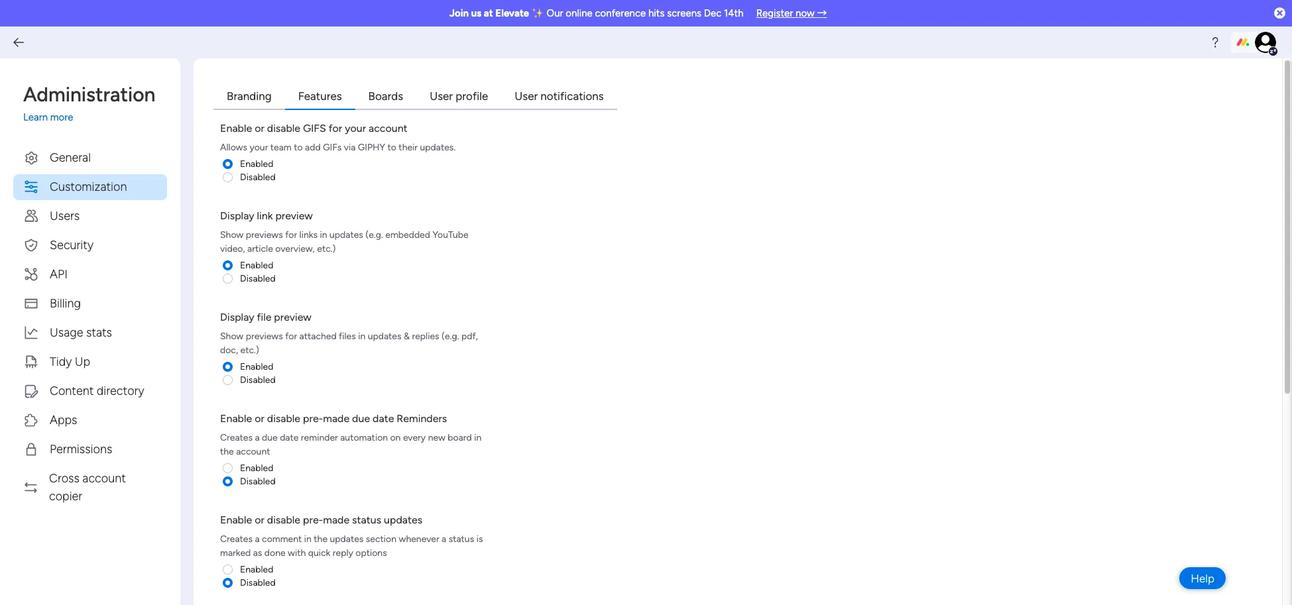 Task type: describe. For each thing, give the bounding box(es) containing it.
enabled for display file preview
[[240, 361, 273, 372]]

files
[[339, 330, 356, 342]]

display link preview
[[220, 209, 313, 222]]

a right the whenever
[[442, 533, 446, 545]]

boards
[[368, 90, 403, 103]]

permissions button
[[13, 437, 167, 462]]

whenever
[[399, 533, 439, 545]]

reminder
[[301, 432, 338, 443]]

1 horizontal spatial due
[[352, 412, 370, 425]]

youtube
[[433, 229, 469, 240]]

enable or disable pre-made status updates
[[220, 513, 422, 526]]

disable for enable or disable pre-made status updates
[[267, 513, 300, 526]]

tidy
[[50, 354, 72, 369]]

video,
[[220, 243, 245, 254]]

api button
[[13, 262, 167, 287]]

general button
[[13, 145, 167, 171]]

usage
[[50, 325, 83, 340]]

made for due
[[323, 412, 350, 425]]

✨
[[532, 7, 544, 19]]

tidy up
[[50, 354, 90, 369]]

new
[[428, 432, 445, 443]]

links
[[299, 229, 318, 240]]

register now →
[[756, 7, 827, 19]]

register
[[756, 7, 793, 19]]

marked
[[220, 547, 251, 559]]

overview,
[[275, 243, 315, 254]]

a for enable or disable pre-made due date reminders
[[255, 432, 260, 443]]

customization
[[50, 179, 127, 194]]

api
[[50, 267, 68, 281]]

in inside show previews for attached files in updates & replies (e.g. pdf, doc, etc.)
[[358, 330, 365, 342]]

help button
[[1180, 568, 1226, 589]]

or for enable or disable pre-made status updates
[[255, 513, 264, 526]]

updates inside show previews for links in updates (e.g. embedded youtube video, article overview, etc.)
[[329, 229, 363, 240]]

via
[[344, 142, 356, 153]]

with
[[288, 547, 306, 559]]

join us at elevate ✨ our online conference hits screens dec 14th
[[449, 7, 744, 19]]

display for display link preview
[[220, 209, 254, 222]]

1 horizontal spatial date
[[373, 412, 394, 425]]

(e.g. inside show previews for attached files in updates & replies (e.g. pdf, doc, etc.)
[[442, 330, 459, 342]]

previews for file
[[246, 330, 283, 342]]

disabled for display file preview
[[240, 374, 276, 386]]

stats
[[86, 325, 112, 340]]

every
[[403, 432, 426, 443]]

attached
[[299, 330, 337, 342]]

boards link
[[355, 85, 416, 110]]

content
[[50, 384, 94, 398]]

apps button
[[13, 407, 167, 433]]

enable for enable or disable pre-made status updates
[[220, 513, 252, 526]]

show previews for links in updates (e.g. embedded youtube video, article overview, etc.)
[[220, 229, 469, 254]]

administration learn more
[[23, 83, 155, 123]]

tidy up button
[[13, 349, 167, 375]]

done
[[264, 547, 285, 559]]

the inside creates a due date reminder automation on every new board in the account
[[220, 446, 234, 457]]

in inside creates a due date reminder automation on every new board in the account
[[474, 432, 481, 443]]

learn more link
[[23, 110, 167, 125]]

1 vertical spatial your
[[250, 142, 268, 153]]

us
[[471, 7, 481, 19]]

gifs
[[303, 122, 326, 134]]

2 horizontal spatial account
[[369, 122, 407, 134]]

pdf,
[[461, 330, 478, 342]]

link
[[257, 209, 273, 222]]

pre- for status
[[303, 513, 323, 526]]

comment
[[262, 533, 302, 545]]

content directory button
[[13, 378, 167, 404]]

user notifications link
[[501, 85, 617, 110]]

automation
[[340, 432, 388, 443]]

back to workspace image
[[12, 36, 25, 49]]

is
[[476, 533, 483, 545]]

show previews for attached files in updates & replies (e.g. pdf, doc, etc.)
[[220, 330, 478, 356]]

dec
[[704, 7, 722, 19]]

a for enable or disable pre-made status updates
[[255, 533, 260, 545]]

replies
[[412, 330, 439, 342]]

allows your team to add gifs via giphy to their updates.
[[220, 142, 456, 153]]

security button
[[13, 232, 167, 258]]

user for user profile
[[430, 90, 453, 103]]

help
[[1191, 572, 1215, 585]]

disabled for display link preview
[[240, 273, 276, 284]]

enable or disable pre-made due date reminders
[[220, 412, 447, 425]]

article
[[247, 243, 273, 254]]

enable or disable gifs for your account
[[220, 122, 407, 134]]

conference
[[595, 7, 646, 19]]

for for display link preview
[[285, 229, 297, 240]]

enable for enable or disable gifs for your account
[[220, 122, 252, 134]]

updates up the whenever
[[384, 513, 422, 526]]

gifs
[[323, 142, 342, 153]]

board
[[448, 432, 472, 443]]

at
[[484, 7, 493, 19]]

creates a comment in the updates section whenever a status is marked as done with quick reply options
[[220, 533, 483, 559]]

→
[[817, 7, 827, 19]]

join
[[449, 7, 469, 19]]

apps
[[50, 413, 77, 427]]

up
[[75, 354, 90, 369]]

0 horizontal spatial status
[[352, 513, 381, 526]]

branding
[[227, 90, 272, 103]]

general
[[50, 150, 91, 165]]

status inside creates a comment in the updates section whenever a status is marked as done with quick reply options
[[449, 533, 474, 545]]

quick
[[308, 547, 330, 559]]

register now → link
[[756, 7, 827, 19]]

show for display link preview
[[220, 229, 244, 240]]

our
[[547, 7, 563, 19]]

user profile link
[[416, 85, 501, 110]]

help image
[[1209, 36, 1222, 49]]

hits
[[648, 7, 665, 19]]

the inside creates a comment in the updates section whenever a status is marked as done with quick reply options
[[314, 533, 328, 545]]

directory
[[97, 384, 144, 398]]

user profile
[[430, 90, 488, 103]]

their
[[399, 142, 418, 153]]



Task type: locate. For each thing, give the bounding box(es) containing it.
updates up "reply"
[[330, 533, 364, 545]]

disabled for enable or disable gifs for your account
[[240, 171, 276, 183]]

in right links
[[320, 229, 327, 240]]

2 vertical spatial for
[[285, 330, 297, 342]]

date left reminder
[[280, 432, 299, 443]]

enable for enable or disable pre-made due date reminders
[[220, 412, 252, 425]]

0 vertical spatial your
[[345, 122, 366, 134]]

notifications
[[541, 90, 604, 103]]

1 vertical spatial enable
[[220, 412, 252, 425]]

for inside show previews for links in updates (e.g. embedded youtube video, article overview, etc.)
[[285, 229, 297, 240]]

in inside creates a comment in the updates section whenever a status is marked as done with quick reply options
[[304, 533, 311, 545]]

options
[[356, 547, 387, 559]]

2 display from the top
[[220, 311, 254, 323]]

1 show from the top
[[220, 229, 244, 240]]

for for display file preview
[[285, 330, 297, 342]]

2 vertical spatial disable
[[267, 513, 300, 526]]

billing button
[[13, 291, 167, 317]]

2 disable from the top
[[267, 412, 300, 425]]

0 horizontal spatial user
[[430, 90, 453, 103]]

disabled for enable or disable pre-made status updates
[[240, 577, 276, 588]]

0 vertical spatial due
[[352, 412, 370, 425]]

updates inside creates a comment in the updates section whenever a status is marked as done with quick reply options
[[330, 533, 364, 545]]

1 to from the left
[[294, 142, 303, 153]]

status up section
[[352, 513, 381, 526]]

status
[[352, 513, 381, 526], [449, 533, 474, 545]]

made
[[323, 412, 350, 425], [323, 513, 350, 526]]

enabled for enable or disable gifs for your account
[[240, 158, 273, 169]]

5 disabled from the top
[[240, 577, 276, 588]]

section
[[366, 533, 396, 545]]

a
[[255, 432, 260, 443], [255, 533, 260, 545], [442, 533, 446, 545]]

etc.) down links
[[317, 243, 336, 254]]

features link
[[285, 85, 355, 110]]

1 display from the top
[[220, 209, 254, 222]]

updates right links
[[329, 229, 363, 240]]

2 pre- from the top
[[303, 513, 323, 526]]

disabled down the article
[[240, 273, 276, 284]]

display left link
[[220, 209, 254, 222]]

0 vertical spatial creates
[[220, 432, 253, 443]]

0 horizontal spatial your
[[250, 142, 268, 153]]

user for user notifications
[[515, 90, 538, 103]]

security
[[50, 238, 94, 252]]

1 vertical spatial disable
[[267, 412, 300, 425]]

as
[[253, 547, 262, 559]]

on
[[390, 432, 401, 443]]

2 creates from the top
[[220, 533, 253, 545]]

users button
[[13, 203, 167, 229]]

account inside creates a due date reminder automation on every new board in the account
[[236, 446, 270, 457]]

in
[[320, 229, 327, 240], [358, 330, 365, 342], [474, 432, 481, 443], [304, 533, 311, 545]]

disable for enable or disable gifs for your account
[[267, 122, 300, 134]]

preview right file
[[274, 311, 311, 323]]

creates inside creates a comment in the updates section whenever a status is marked as done with quick reply options
[[220, 533, 253, 545]]

2 enable from the top
[[220, 412, 252, 425]]

1 horizontal spatial status
[[449, 533, 474, 545]]

status left is
[[449, 533, 474, 545]]

made up reminder
[[323, 412, 350, 425]]

0 vertical spatial account
[[369, 122, 407, 134]]

3 disabled from the top
[[240, 374, 276, 386]]

1 user from the left
[[430, 90, 453, 103]]

made up creates a comment in the updates section whenever a status is marked as done with quick reply options
[[323, 513, 350, 526]]

account inside cross account copier
[[82, 471, 126, 486]]

a inside creates a due date reminder automation on every new board in the account
[[255, 432, 260, 443]]

0 vertical spatial etc.)
[[317, 243, 336, 254]]

0 vertical spatial made
[[323, 412, 350, 425]]

team
[[270, 142, 292, 153]]

1 vertical spatial made
[[323, 513, 350, 526]]

for
[[329, 122, 342, 134], [285, 229, 297, 240], [285, 330, 297, 342]]

0 vertical spatial show
[[220, 229, 244, 240]]

1 enable from the top
[[220, 122, 252, 134]]

1 horizontal spatial the
[[314, 533, 328, 545]]

0 vertical spatial date
[[373, 412, 394, 425]]

giphy
[[358, 142, 385, 153]]

made for status
[[323, 513, 350, 526]]

cross
[[49, 471, 79, 486]]

a up as
[[255, 533, 260, 545]]

0 vertical spatial the
[[220, 446, 234, 457]]

date inside creates a due date reminder automation on every new board in the account
[[280, 432, 299, 443]]

disabled up comment
[[240, 476, 276, 487]]

in up with
[[304, 533, 311, 545]]

0 vertical spatial (e.g.
[[365, 229, 383, 240]]

in right board
[[474, 432, 481, 443]]

previews
[[246, 229, 283, 240], [246, 330, 283, 342]]

learn
[[23, 111, 48, 123]]

0 horizontal spatial (e.g.
[[365, 229, 383, 240]]

the
[[220, 446, 234, 457], [314, 533, 328, 545]]

updates inside show previews for attached files in updates & replies (e.g. pdf, doc, etc.)
[[368, 330, 401, 342]]

customization button
[[13, 174, 167, 200]]

or
[[255, 122, 264, 134], [255, 412, 264, 425], [255, 513, 264, 526]]

preview for display link preview
[[275, 209, 313, 222]]

disable for enable or disable pre-made due date reminders
[[267, 412, 300, 425]]

add
[[305, 142, 321, 153]]

1 disable from the top
[[267, 122, 300, 134]]

in inside show previews for links in updates (e.g. embedded youtube video, article overview, etc.)
[[320, 229, 327, 240]]

1 or from the top
[[255, 122, 264, 134]]

branding link
[[213, 85, 285, 110]]

2 enabled from the top
[[240, 260, 273, 271]]

0 horizontal spatial to
[[294, 142, 303, 153]]

users
[[50, 209, 80, 223]]

2 user from the left
[[515, 90, 538, 103]]

2 or from the top
[[255, 412, 264, 425]]

your up via
[[345, 122, 366, 134]]

preview up links
[[275, 209, 313, 222]]

1 horizontal spatial to
[[388, 142, 396, 153]]

date up on at bottom
[[373, 412, 394, 425]]

0 vertical spatial or
[[255, 122, 264, 134]]

show up 'video,'
[[220, 229, 244, 240]]

1 horizontal spatial account
[[236, 446, 270, 457]]

show inside show previews for links in updates (e.g. embedded youtube video, article overview, etc.)
[[220, 229, 244, 240]]

due left reminder
[[262, 432, 278, 443]]

previews inside show previews for attached files in updates & replies (e.g. pdf, doc, etc.)
[[246, 330, 283, 342]]

etc.)
[[317, 243, 336, 254], [240, 344, 259, 356]]

pre-
[[303, 412, 323, 425], [303, 513, 323, 526]]

disable
[[267, 122, 300, 134], [267, 412, 300, 425], [267, 513, 300, 526]]

0 vertical spatial preview
[[275, 209, 313, 222]]

for up allows your team to add gifs via giphy to their updates.
[[329, 122, 342, 134]]

copier
[[49, 489, 82, 504]]

etc.) inside show previews for attached files in updates & replies (e.g. pdf, doc, etc.)
[[240, 344, 259, 356]]

3 disable from the top
[[267, 513, 300, 526]]

1 pre- from the top
[[303, 412, 323, 425]]

enabled
[[240, 158, 273, 169], [240, 260, 273, 271], [240, 361, 273, 372], [240, 462, 273, 474], [240, 564, 273, 575]]

1 vertical spatial or
[[255, 412, 264, 425]]

display left file
[[220, 311, 254, 323]]

disabled down as
[[240, 577, 276, 588]]

previews down file
[[246, 330, 283, 342]]

etc.) inside show previews for links in updates (e.g. embedded youtube video, article overview, etc.)
[[317, 243, 336, 254]]

1 vertical spatial show
[[220, 330, 244, 342]]

creates a due date reminder automation on every new board in the account
[[220, 432, 481, 457]]

1 horizontal spatial your
[[345, 122, 366, 134]]

3 enabled from the top
[[240, 361, 273, 372]]

now
[[796, 7, 815, 19]]

1 vertical spatial due
[[262, 432, 278, 443]]

show for display file preview
[[220, 330, 244, 342]]

4 enabled from the top
[[240, 462, 273, 474]]

etc.) right doc,
[[240, 344, 259, 356]]

a left reminder
[[255, 432, 260, 443]]

for inside show previews for attached files in updates & replies (e.g. pdf, doc, etc.)
[[285, 330, 297, 342]]

doc,
[[220, 344, 238, 356]]

3 or from the top
[[255, 513, 264, 526]]

1 made from the top
[[323, 412, 350, 425]]

user left notifications
[[515, 90, 538, 103]]

14th
[[724, 7, 744, 19]]

previews for link
[[246, 229, 283, 240]]

disabled down the team
[[240, 171, 276, 183]]

enable
[[220, 122, 252, 134], [220, 412, 252, 425], [220, 513, 252, 526]]

1 vertical spatial (e.g.
[[442, 330, 459, 342]]

for up 'overview,'
[[285, 229, 297, 240]]

disabled for enable or disable pre-made due date reminders
[[240, 476, 276, 487]]

enabled for display link preview
[[240, 260, 273, 271]]

to left add
[[294, 142, 303, 153]]

0 horizontal spatial etc.)
[[240, 344, 259, 356]]

disabled down file
[[240, 374, 276, 386]]

0 vertical spatial for
[[329, 122, 342, 134]]

previews inside show previews for links in updates (e.g. embedded youtube video, article overview, etc.)
[[246, 229, 283, 240]]

1 vertical spatial creates
[[220, 533, 253, 545]]

permissions
[[50, 442, 112, 456]]

(e.g. left pdf,
[[442, 330, 459, 342]]

administration
[[23, 83, 155, 107]]

(e.g.
[[365, 229, 383, 240], [442, 330, 459, 342]]

1 vertical spatial the
[[314, 533, 328, 545]]

allows
[[220, 142, 247, 153]]

2 made from the top
[[323, 513, 350, 526]]

2 vertical spatial account
[[82, 471, 126, 486]]

1 disabled from the top
[[240, 171, 276, 183]]

2 disabled from the top
[[240, 273, 276, 284]]

1 horizontal spatial etc.)
[[317, 243, 336, 254]]

0 vertical spatial pre-
[[303, 412, 323, 425]]

1 vertical spatial preview
[[274, 311, 311, 323]]

reminders
[[397, 412, 447, 425]]

1 vertical spatial status
[[449, 533, 474, 545]]

features
[[298, 90, 342, 103]]

disabled
[[240, 171, 276, 183], [240, 273, 276, 284], [240, 374, 276, 386], [240, 476, 276, 487], [240, 577, 276, 588]]

pre- up quick
[[303, 513, 323, 526]]

due inside creates a due date reminder automation on every new board in the account
[[262, 432, 278, 443]]

1 vertical spatial date
[[280, 432, 299, 443]]

0 horizontal spatial the
[[220, 446, 234, 457]]

elevate
[[495, 7, 529, 19]]

1 vertical spatial for
[[285, 229, 297, 240]]

2 vertical spatial or
[[255, 513, 264, 526]]

enabled for enable or disable pre-made due date reminders
[[240, 462, 273, 474]]

etc.) for display link preview
[[317, 243, 336, 254]]

your left the team
[[250, 142, 268, 153]]

0 vertical spatial enable
[[220, 122, 252, 134]]

creates for enable or disable pre-made status updates
[[220, 533, 253, 545]]

preview for display file preview
[[274, 311, 311, 323]]

3 enable from the top
[[220, 513, 252, 526]]

enabled for enable or disable pre-made status updates
[[240, 564, 273, 575]]

jacob simon image
[[1255, 32, 1276, 53]]

&
[[404, 330, 410, 342]]

pre- up reminder
[[303, 412, 323, 425]]

1 enabled from the top
[[240, 158, 273, 169]]

to left their
[[388, 142, 396, 153]]

or for enable or disable pre-made due date reminders
[[255, 412, 264, 425]]

billing
[[50, 296, 81, 311]]

profile
[[456, 90, 488, 103]]

1 creates from the top
[[220, 432, 253, 443]]

0 vertical spatial display
[[220, 209, 254, 222]]

creates for enable or disable pre-made due date reminders
[[220, 432, 253, 443]]

to
[[294, 142, 303, 153], [388, 142, 396, 153]]

2 vertical spatial enable
[[220, 513, 252, 526]]

display
[[220, 209, 254, 222], [220, 311, 254, 323]]

1 previews from the top
[[246, 229, 283, 240]]

pre- for due
[[303, 412, 323, 425]]

1 vertical spatial etc.)
[[240, 344, 259, 356]]

etc.) for display file preview
[[240, 344, 259, 356]]

show
[[220, 229, 244, 240], [220, 330, 244, 342]]

(e.g. left embedded on the left of the page
[[365, 229, 383, 240]]

0 vertical spatial previews
[[246, 229, 283, 240]]

usage stats button
[[13, 320, 167, 346]]

0 horizontal spatial account
[[82, 471, 126, 486]]

show inside show previews for attached files in updates & replies (e.g. pdf, doc, etc.)
[[220, 330, 244, 342]]

user left profile
[[430, 90, 453, 103]]

updates left &
[[368, 330, 401, 342]]

usage stats
[[50, 325, 112, 340]]

1 vertical spatial account
[[236, 446, 270, 457]]

2 previews from the top
[[246, 330, 283, 342]]

previews up the article
[[246, 229, 283, 240]]

creates inside creates a due date reminder automation on every new board in the account
[[220, 432, 253, 443]]

2 show from the top
[[220, 330, 244, 342]]

for left attached
[[285, 330, 297, 342]]

cross account copier button
[[13, 466, 167, 510]]

preview
[[275, 209, 313, 222], [274, 311, 311, 323]]

due up automation
[[352, 412, 370, 425]]

1 vertical spatial previews
[[246, 330, 283, 342]]

0 horizontal spatial due
[[262, 432, 278, 443]]

1 horizontal spatial (e.g.
[[442, 330, 459, 342]]

creates
[[220, 432, 253, 443], [220, 533, 253, 545]]

0 vertical spatial status
[[352, 513, 381, 526]]

1 vertical spatial display
[[220, 311, 254, 323]]

more
[[50, 111, 73, 123]]

0 vertical spatial disable
[[267, 122, 300, 134]]

display for display file preview
[[220, 311, 254, 323]]

1 horizontal spatial user
[[515, 90, 538, 103]]

or for enable or disable gifs for your account
[[255, 122, 264, 134]]

1 vertical spatial pre-
[[303, 513, 323, 526]]

date
[[373, 412, 394, 425], [280, 432, 299, 443]]

screens
[[667, 7, 701, 19]]

5 enabled from the top
[[240, 564, 273, 575]]

0 horizontal spatial date
[[280, 432, 299, 443]]

show up doc,
[[220, 330, 244, 342]]

display file preview
[[220, 311, 311, 323]]

(e.g. inside show previews for links in updates (e.g. embedded youtube video, article overview, etc.)
[[365, 229, 383, 240]]

4 disabled from the top
[[240, 476, 276, 487]]

in right files
[[358, 330, 365, 342]]

2 to from the left
[[388, 142, 396, 153]]



Task type: vqa. For each thing, say whether or not it's contained in the screenshot.


